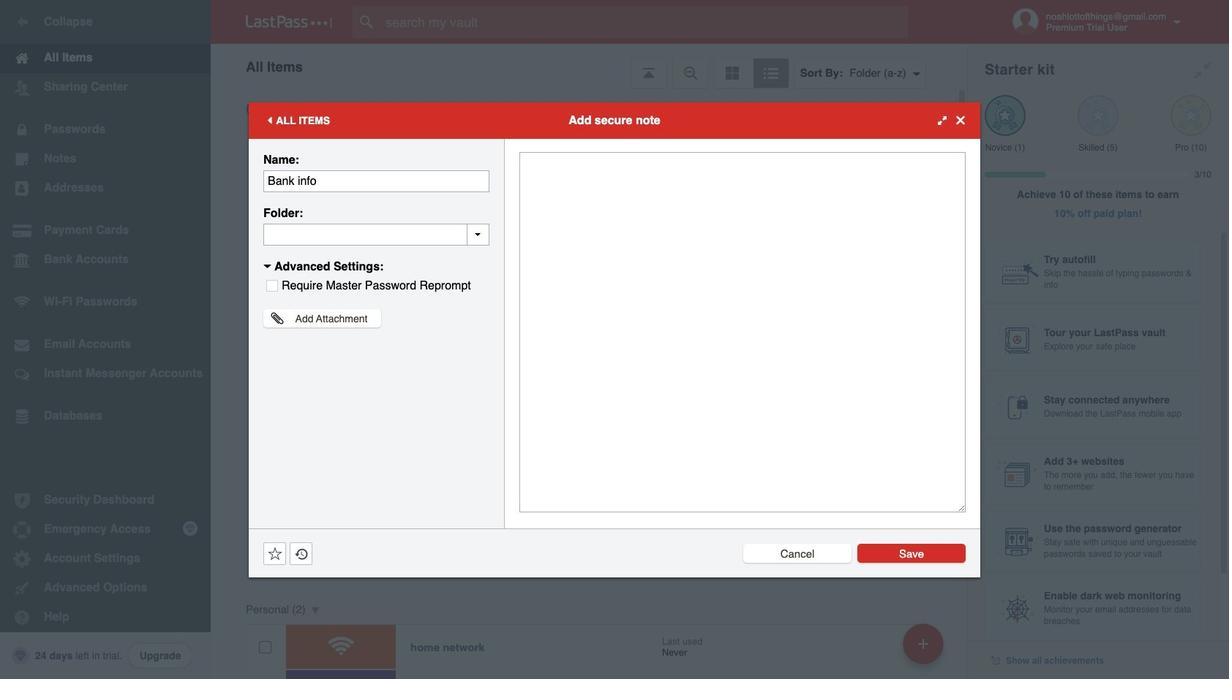 Task type: locate. For each thing, give the bounding box(es) containing it.
dialog
[[249, 102, 981, 578]]

None text field
[[263, 170, 490, 192]]

new item navigation
[[898, 620, 953, 680]]

None text field
[[520, 152, 966, 513], [263, 224, 490, 246], [520, 152, 966, 513], [263, 224, 490, 246]]



Task type: vqa. For each thing, say whether or not it's contained in the screenshot.
PASSWORD FIELD
no



Task type: describe. For each thing, give the bounding box(es) containing it.
lastpass image
[[246, 15, 332, 29]]

new item image
[[918, 639, 929, 650]]

main navigation navigation
[[0, 0, 211, 680]]

search my vault text field
[[353, 6, 938, 38]]

vault options navigation
[[211, 44, 968, 88]]

Search search field
[[353, 6, 938, 38]]



